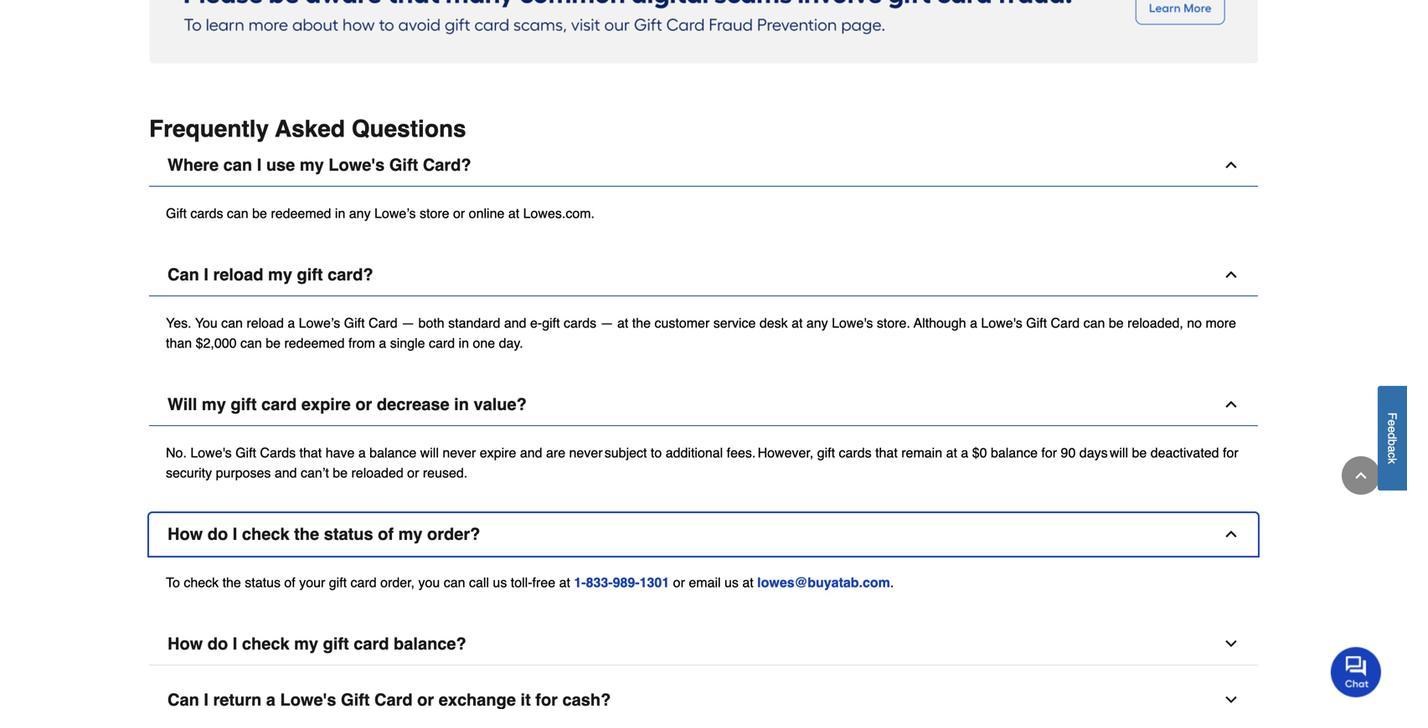 Task type: describe. For each thing, give the bounding box(es) containing it.
will my gift card expire or decrease in value? button
[[149, 384, 1259, 426]]

2 balance from the left
[[991, 445, 1038, 461]]

chevron up image for where can i use my lowe's gift card?
[[1223, 157, 1240, 173]]

will
[[420, 445, 439, 461]]

be right $2,000
[[266, 335, 281, 351]]

to check the status of your gift card order, you can call us toll-free at 1-833-989-1301 or email us at lowes@buyatab.com .
[[166, 575, 894, 591]]

d
[[1386, 433, 1400, 440]]

card?
[[423, 155, 471, 175]]

email
[[689, 575, 721, 591]]

1 e from the top
[[1386, 420, 1400, 427]]

of inside button
[[378, 525, 394, 544]]

reloaded
[[351, 465, 404, 481]]

store.
[[877, 315, 911, 331]]

1301
[[640, 575, 670, 591]]

in inside yes. you can reload a lowe's gift card — both standard and e-gift cards — at the customer service desk at any lowe's store. although a lowe's gift card can be reloaded, no more than $2,000 can be redeemed from a single card in one day.
[[459, 335, 469, 351]]

online
[[469, 206, 505, 221]]

a right "have"
[[358, 445, 366, 461]]

reloaded,
[[1128, 315, 1184, 331]]

no
[[1188, 315, 1202, 331]]

use
[[266, 155, 295, 175]]

a left $0
[[961, 445, 969, 461]]

.
[[891, 575, 894, 591]]

do for how do i check the status of my order?
[[208, 525, 228, 544]]

you
[[419, 575, 440, 591]]

lowes@buyatab.com link
[[758, 575, 891, 591]]

at inside no. lowe's gift cards that have a balance will never expire and are never subject to additional fees. however, gift cards that remain at a $0 balance for 90 days will be deactivated for security purposes and can't be reloaded or reused.
[[946, 445, 958, 461]]

the inside yes. you can reload a lowe's gift card — both standard and e-gift cards — at the customer service desk at any lowe's store. although a lowe's gift card can be reloaded, no more than $2,000 can be redeemed from a single card in one day.
[[632, 315, 651, 331]]

card inside yes. you can reload a lowe's gift card — both standard and e-gift cards — at the customer service desk at any lowe's store. although a lowe's gift card can be reloaded, no more than $2,000 can be redeemed from a single card in one day.
[[429, 335, 455, 351]]

card inside button
[[261, 395, 297, 414]]

card left order,
[[351, 575, 377, 591]]

gift inside where can i use my lowe's gift card? button
[[390, 155, 418, 175]]

chevron up image for can i reload my gift card?
[[1223, 266, 1240, 283]]

f e e d b a c k
[[1386, 413, 1400, 465]]

one
[[473, 335, 495, 351]]

no.
[[166, 445, 187, 461]]

check for my
[[242, 635, 290, 654]]

lowe's left store.
[[832, 315, 873, 331]]

are
[[546, 445, 566, 461]]

989-
[[613, 575, 640, 591]]

1 vertical spatial check
[[184, 575, 219, 591]]

and for can i reload my gift card?
[[504, 315, 527, 331]]

can right $2,000
[[240, 335, 262, 351]]

additional
[[666, 445, 723, 461]]

gift inside button
[[297, 265, 323, 284]]

no. lowe's gift cards that have a balance will never expire and are never subject to additional fees. however, gift cards that remain at a $0 balance for 90 days will be deactivated for security purposes and can't be reloaded or reused.
[[166, 445, 1239, 481]]

never
[[443, 445, 476, 461]]

can left call
[[444, 575, 465, 591]]

card inside button
[[354, 635, 389, 654]]

how do i check the status of my order?
[[168, 525, 480, 544]]

can't
[[301, 465, 329, 481]]

how do i check the status of my order? button
[[149, 513, 1259, 556]]

a inside button
[[1386, 446, 1400, 453]]

or right store
[[453, 206, 465, 221]]

where can i use my lowe's gift card?
[[168, 155, 471, 175]]

order,
[[381, 575, 415, 591]]

chevron down image
[[1223, 636, 1240, 653]]

fees. however,
[[727, 445, 814, 461]]

days will
[[1080, 445, 1129, 461]]

lowes.com.
[[523, 206, 595, 221]]

service
[[714, 315, 756, 331]]

cards inside no. lowe's gift cards that have a balance will never expire and are never subject to additional fees. however, gift cards that remain at a $0 balance for 90 days will be deactivated for security purposes and can't be reloaded or reused.
[[839, 445, 872, 461]]

check for the
[[242, 525, 290, 544]]

c
[[1386, 453, 1400, 459]]

1-833-989-1301 link
[[574, 575, 670, 591]]

gift inside button
[[231, 395, 257, 414]]

desk
[[760, 315, 788, 331]]

f e e d b a c k button
[[1378, 386, 1408, 491]]

day.
[[499, 335, 523, 351]]

2 vertical spatial and
[[275, 465, 297, 481]]

your
[[299, 575, 325, 591]]

i for how do i check my gift card balance?
[[233, 635, 237, 654]]

1 horizontal spatial lowe's
[[375, 206, 416, 221]]

lowe's inside button
[[329, 155, 385, 175]]

0 horizontal spatial any
[[349, 206, 371, 221]]

be down "have"
[[333, 465, 348, 481]]

more
[[1206, 315, 1237, 331]]

many digital scams involve gift card fraud. visit our gift card fraud page to learn more. image
[[149, 0, 1259, 64]]

how do i check my gift card balance? button
[[149, 623, 1259, 666]]

k
[[1386, 459, 1400, 465]]

i inside the can i reload my gift card? button
[[204, 265, 209, 284]]

at left customer
[[618, 315, 629, 331]]

a right "from"
[[379, 335, 387, 351]]

free
[[533, 575, 556, 591]]

where can i use my lowe's gift card? button
[[149, 144, 1259, 187]]

do for how do i check my gift card balance?
[[208, 635, 228, 654]]

e-
[[530, 315, 542, 331]]

be down use
[[252, 206, 267, 221]]

i for how do i check the status of my order?
[[233, 525, 237, 544]]

to
[[166, 575, 180, 591]]

1 us from the left
[[493, 575, 507, 591]]

how do i check my gift card balance?
[[168, 635, 467, 654]]

purposes
[[216, 465, 271, 481]]

in inside button
[[454, 395, 469, 414]]

my inside button
[[294, 635, 318, 654]]

or inside no. lowe's gift cards that have a balance will never expire and are never subject to additional fees. however, gift cards that remain at a $0 balance for 90 days will be deactivated for security purposes and can't be reloaded or reused.
[[407, 465, 419, 481]]

store
[[420, 206, 450, 221]]

1 for from the left
[[1042, 445, 1058, 461]]

security
[[166, 465, 212, 481]]

b
[[1386, 440, 1400, 446]]

to
[[651, 445, 662, 461]]



Task type: vqa. For each thing, say whether or not it's contained in the screenshot.
rightmost for
yes



Task type: locate. For each thing, give the bounding box(es) containing it.
my left order?
[[399, 525, 423, 544]]

scroll to top element
[[1342, 457, 1381, 495]]

check
[[242, 525, 290, 544], [184, 575, 219, 591], [242, 635, 290, 654]]

i inside where can i use my lowe's gift card? button
[[257, 155, 262, 175]]

check inside how do i check my gift card balance? button
[[242, 635, 290, 654]]

be right days will
[[1132, 445, 1147, 461]]

a up k
[[1386, 446, 1400, 453]]

1 vertical spatial expire
[[480, 445, 516, 461]]

0 horizontal spatial balance
[[370, 445, 417, 461]]

1 vertical spatial status
[[245, 575, 281, 591]]

2 how from the top
[[168, 635, 203, 654]]

lowe's
[[375, 206, 416, 221], [299, 315, 340, 331]]

chevron up image for how do i check the status of my order?
[[1223, 526, 1240, 543]]

be
[[252, 206, 267, 221], [1109, 315, 1124, 331], [266, 335, 281, 351], [1132, 445, 1147, 461], [333, 465, 348, 481]]

0 horizontal spatial for
[[1042, 445, 1058, 461]]

that
[[300, 445, 322, 461], [876, 445, 898, 461]]

can i reload my gift card?
[[168, 265, 373, 284]]

at right desk at the right of the page
[[792, 315, 803, 331]]

833-
[[586, 575, 613, 591]]

$0
[[973, 445, 987, 461]]

balance right $0
[[991, 445, 1038, 461]]

1 horizontal spatial for
[[1223, 445, 1239, 461]]

do inside button
[[208, 635, 228, 654]]

toll-
[[511, 575, 533, 591]]

frequently
[[149, 115, 269, 142]]

card up cards at the left bottom of page
[[261, 395, 297, 414]]

customer
[[655, 315, 710, 331]]

my
[[300, 155, 324, 175], [268, 265, 292, 284], [202, 395, 226, 414], [399, 525, 423, 544], [294, 635, 318, 654]]

2 do from the top
[[208, 635, 228, 654]]

0 vertical spatial and
[[504, 315, 527, 331]]

expire up "have"
[[302, 395, 351, 414]]

e
[[1386, 420, 1400, 427], [1386, 427, 1400, 433]]

2 horizontal spatial cards
[[839, 445, 872, 461]]

how inside button
[[168, 525, 203, 544]]

lowe's
[[329, 155, 385, 175], [832, 315, 873, 331], [982, 315, 1023, 331], [190, 445, 232, 461]]

value?
[[474, 395, 527, 414]]

us
[[493, 575, 507, 591], [725, 575, 739, 591]]

chevron up image inside the can i reload my gift card? button
[[1223, 266, 1240, 283]]

1 how from the top
[[168, 525, 203, 544]]

0 vertical spatial chevron up image
[[1223, 396, 1240, 413]]

reload inside yes. you can reload a lowe's gift card — both standard and e-gift cards — at the customer service desk at any lowe's store. although a lowe's gift card can be reloaded, no more than $2,000 can be redeemed from a single card in one day.
[[247, 315, 284, 331]]

1 vertical spatial and
[[520, 445, 543, 461]]

1 — from the left
[[401, 315, 415, 331]]

1 vertical spatial how
[[168, 635, 203, 654]]

status up your
[[324, 525, 373, 544]]

how down to at the bottom left
[[168, 635, 203, 654]]

0 vertical spatial do
[[208, 525, 228, 544]]

of left your
[[284, 575, 296, 591]]

the left customer
[[632, 315, 651, 331]]

0 horizontal spatial that
[[300, 445, 322, 461]]

and up day.
[[504, 315, 527, 331]]

1 horizontal spatial status
[[324, 525, 373, 544]]

0 horizontal spatial status
[[245, 575, 281, 591]]

chevron up image
[[1223, 396, 1240, 413], [1353, 468, 1370, 484], [1223, 526, 1240, 543]]

redeemed left "from"
[[284, 335, 345, 351]]

my down your
[[294, 635, 318, 654]]

cards right e-
[[564, 315, 597, 331]]

i inside how do i check my gift card balance? button
[[233, 635, 237, 654]]

lowes@buyatab.com
[[758, 575, 891, 591]]

2 that from the left
[[876, 445, 898, 461]]

1-
[[574, 575, 586, 591]]

card?
[[328, 265, 373, 284]]

gift inside no. lowe's gift cards that have a balance will never expire and are never subject to additional fees. however, gift cards that remain at a $0 balance for 90 days will be deactivated for security purposes and can't be reloaded or reused.
[[236, 445, 256, 461]]

lowe's right although
[[982, 315, 1023, 331]]

1 that from the left
[[300, 445, 322, 461]]

lowe's up 'gift cards can be redeemed in any lowe's store or online at lowes.com.'
[[329, 155, 385, 175]]

1 horizontal spatial balance
[[991, 445, 1038, 461]]

for right deactivated
[[1223, 445, 1239, 461]]

from
[[349, 335, 375, 351]]

at left 1-
[[559, 575, 571, 591]]

asked
[[275, 115, 345, 142]]

the up your
[[294, 525, 319, 544]]

gift inside button
[[323, 635, 349, 654]]

or right 1301
[[673, 575, 685, 591]]

i inside how do i check the status of my order? button
[[233, 525, 237, 544]]

status inside button
[[324, 525, 373, 544]]

chevron up image inside where can i use my lowe's gift card? button
[[1223, 157, 1240, 173]]

can up the can i reload my gift card?
[[227, 206, 249, 221]]

0 vertical spatial in
[[335, 206, 346, 221]]

gift right will
[[231, 395, 257, 414]]

0 vertical spatial status
[[324, 525, 373, 544]]

0 horizontal spatial card
[[369, 315, 398, 331]]

gift
[[297, 265, 323, 284], [542, 315, 560, 331], [231, 395, 257, 414], [818, 445, 835, 461], [329, 575, 347, 591], [323, 635, 349, 654]]

redeemed
[[271, 206, 331, 221], [284, 335, 345, 351]]

2 chevron up image from the top
[[1223, 266, 1240, 283]]

status
[[324, 525, 373, 544], [245, 575, 281, 591]]

2 vertical spatial cards
[[839, 445, 872, 461]]

f
[[1386, 413, 1400, 420]]

can i reload my gift card? button
[[149, 254, 1259, 296]]

1 horizontal spatial any
[[807, 315, 828, 331]]

gift down your
[[323, 635, 349, 654]]

any up card?
[[349, 206, 371, 221]]

can left use
[[223, 155, 252, 175]]

balance?
[[394, 635, 467, 654]]

1 vertical spatial reload
[[247, 315, 284, 331]]

redeemed inside yes. you can reload a lowe's gift card — both standard and e-gift cards — at the customer service desk at any lowe's store. although a lowe's gift card can be reloaded, no more than $2,000 can be redeemed from a single card in one day.
[[284, 335, 345, 351]]

1 horizontal spatial —
[[600, 315, 614, 331]]

reload
[[213, 265, 264, 284], [247, 315, 284, 331]]

us right call
[[493, 575, 507, 591]]

than
[[166, 335, 192, 351]]

us right email
[[725, 575, 739, 591]]

how for how do i check the status of my order?
[[168, 525, 203, 544]]

and
[[504, 315, 527, 331], [520, 445, 543, 461], [275, 465, 297, 481]]

chevron up image for will my gift card expire or decrease in value?
[[1223, 396, 1240, 413]]

2 vertical spatial the
[[223, 575, 241, 591]]

the
[[632, 315, 651, 331], [294, 525, 319, 544], [223, 575, 241, 591]]

0 vertical spatial reload
[[213, 265, 264, 284]]

never subject
[[569, 445, 647, 461]]

can left reloaded,
[[1084, 315, 1106, 331]]

deactivated
[[1151, 445, 1220, 461]]

a
[[288, 315, 295, 331], [970, 315, 978, 331], [379, 335, 387, 351], [358, 445, 366, 461], [961, 445, 969, 461], [1386, 446, 1400, 453]]

0 horizontal spatial of
[[284, 575, 296, 591]]

at right online
[[508, 206, 520, 221]]

reused.
[[423, 465, 468, 481]]

my right use
[[300, 155, 324, 175]]

1 card from the left
[[369, 315, 398, 331]]

0 vertical spatial redeemed
[[271, 206, 331, 221]]

can
[[223, 155, 252, 175], [227, 206, 249, 221], [221, 315, 243, 331], [1084, 315, 1106, 331], [240, 335, 262, 351], [444, 575, 465, 591]]

1 vertical spatial chevron up image
[[1353, 468, 1370, 484]]

1 vertical spatial do
[[208, 635, 228, 654]]

i for where can i use my lowe's gift card?
[[257, 155, 262, 175]]

1 vertical spatial any
[[807, 315, 828, 331]]

chevron up image inside how do i check the status of my order? button
[[1223, 526, 1240, 543]]

1 do from the top
[[208, 525, 228, 544]]

2 e from the top
[[1386, 427, 1400, 433]]

my right will
[[202, 395, 226, 414]]

2 card from the left
[[1051, 315, 1080, 331]]

1 balance from the left
[[370, 445, 417, 461]]

1 horizontal spatial of
[[378, 525, 394, 544]]

chevron up image inside will my gift card expire or decrease in value? button
[[1223, 396, 1240, 413]]

chat invite button image
[[1331, 647, 1383, 698]]

yes.
[[166, 315, 192, 331]]

0 vertical spatial expire
[[302, 395, 351, 414]]

cards
[[260, 445, 296, 461]]

— up "single"
[[401, 315, 415, 331]]

how for how do i check my gift card balance?
[[168, 635, 203, 654]]

expire
[[302, 395, 351, 414], [480, 445, 516, 461]]

1 chevron up image from the top
[[1223, 157, 1240, 173]]

0 vertical spatial cards
[[190, 206, 223, 221]]

a right although
[[970, 315, 978, 331]]

in left one
[[459, 335, 469, 351]]

where
[[168, 155, 219, 175]]

0 vertical spatial any
[[349, 206, 371, 221]]

you
[[195, 315, 218, 331]]

frequently asked questions
[[149, 115, 466, 142]]

1 horizontal spatial us
[[725, 575, 739, 591]]

the right to at the bottom left
[[223, 575, 241, 591]]

2 — from the left
[[600, 315, 614, 331]]

that left remain
[[876, 445, 898, 461]]

and inside yes. you can reload a lowe's gift card — both standard and e-gift cards — at the customer service desk at any lowe's store. although a lowe's gift card can be reloaded, no more than $2,000 can be redeemed from a single card in one day.
[[504, 315, 527, 331]]

can
[[168, 265, 199, 284]]

1 vertical spatial chevron up image
[[1223, 266, 1240, 283]]

decrease
[[377, 395, 450, 414]]

1 horizontal spatial card
[[1051, 315, 1080, 331]]

have
[[326, 445, 355, 461]]

that up can't
[[300, 445, 322, 461]]

expire inside no. lowe's gift cards that have a balance will never expire and are never subject to additional fees. however, gift cards that remain at a $0 balance for 90 days will be deactivated for security purposes and can't be reloaded or reused.
[[480, 445, 516, 461]]

chevron up image inside scroll to top element
[[1353, 468, 1370, 484]]

0 horizontal spatial cards
[[190, 206, 223, 221]]

call
[[469, 575, 489, 591]]

0 horizontal spatial lowe's
[[299, 315, 340, 331]]

90
[[1061, 445, 1076, 461]]

1 horizontal spatial expire
[[480, 445, 516, 461]]

0 vertical spatial lowe's
[[375, 206, 416, 221]]

1 vertical spatial in
[[459, 335, 469, 351]]

—
[[401, 315, 415, 331], [600, 315, 614, 331]]

cards down where
[[190, 206, 223, 221]]

order?
[[427, 525, 480, 544]]

for
[[1042, 445, 1058, 461], [1223, 445, 1239, 461]]

check inside how do i check the status of my order? button
[[242, 525, 290, 544]]

will
[[168, 395, 197, 414]]

gift cards can be redeemed in any lowe's store or online at lowes.com.
[[166, 206, 595, 221]]

of up order,
[[378, 525, 394, 544]]

2 for from the left
[[1223, 445, 1239, 461]]

will my gift card expire or decrease in value?
[[168, 395, 527, 414]]

questions
[[352, 115, 466, 142]]

gift
[[390, 155, 418, 175], [166, 206, 187, 221], [344, 315, 365, 331], [1027, 315, 1047, 331], [236, 445, 256, 461]]

gift right fees. however, in the bottom right of the page
[[818, 445, 835, 461]]

2 horizontal spatial the
[[632, 315, 651, 331]]

lowe's inside yes. you can reload a lowe's gift card — both standard and e-gift cards — at the customer service desk at any lowe's store. although a lowe's gift card can be reloaded, no more than $2,000 can be redeemed from a single card in one day.
[[299, 315, 340, 331]]

how inside button
[[168, 635, 203, 654]]

for left the '90'
[[1042, 445, 1058, 461]]

$2,000
[[196, 335, 237, 351]]

lowe's inside no. lowe's gift cards that have a balance will never expire and are never subject to additional fees. however, gift cards that remain at a $0 balance for 90 days will be deactivated for security purposes and can't be reloaded or reused.
[[190, 445, 232, 461]]

remain
[[902, 445, 943, 461]]

or inside button
[[356, 395, 372, 414]]

yes. you can reload a lowe's gift card — both standard and e-gift cards — at the customer service desk at any lowe's store. although a lowe's gift card can be reloaded, no more than $2,000 can be redeemed from a single card in one day.
[[166, 315, 1237, 351]]

do inside button
[[208, 525, 228, 544]]

1 horizontal spatial that
[[876, 445, 898, 461]]

do
[[208, 525, 228, 544], [208, 635, 228, 654]]

or left decrease
[[356, 395, 372, 414]]

at left $0
[[946, 445, 958, 461]]

0 horizontal spatial —
[[401, 315, 415, 331]]

be left reloaded,
[[1109, 315, 1124, 331]]

both
[[419, 315, 445, 331]]

cards inside yes. you can reload a lowe's gift card — both standard and e-gift cards — at the customer service desk at any lowe's store. although a lowe's gift card can be reloaded, no more than $2,000 can be redeemed from a single card in one day.
[[564, 315, 597, 331]]

and left are
[[520, 445, 543, 461]]

gift right standard on the top
[[542, 315, 560, 331]]

0 horizontal spatial us
[[493, 575, 507, 591]]

redeemed down where can i use my lowe's gift card?
[[271, 206, 331, 221]]

in left "value?" at the left bottom of page
[[454, 395, 469, 414]]

chevron down image
[[1223, 692, 1240, 709]]

reload inside button
[[213, 265, 264, 284]]

0 vertical spatial the
[[632, 315, 651, 331]]

can inside button
[[223, 155, 252, 175]]

0 horizontal spatial expire
[[302, 395, 351, 414]]

gift inside yes. you can reload a lowe's gift card — both standard and e-gift cards — at the customer service desk at any lowe's store. although a lowe's gift card can be reloaded, no more than $2,000 can be redeemed from a single card in one day.
[[542, 315, 560, 331]]

and for will my gift card expire or decrease in value?
[[520, 445, 543, 461]]

lowe's left store
[[375, 206, 416, 221]]

can up $2,000
[[221, 315, 243, 331]]

2 vertical spatial chevron up image
[[1223, 526, 1240, 543]]

0 vertical spatial check
[[242, 525, 290, 544]]

gift inside no. lowe's gift cards that have a balance will never expire and are never subject to additional fees. however, gift cards that remain at a $0 balance for 90 days will be deactivated for security purposes and can't be reloaded or reused.
[[818, 445, 835, 461]]

at right email
[[743, 575, 754, 591]]

2 us from the left
[[725, 575, 739, 591]]

reload down the can i reload my gift card?
[[247, 315, 284, 331]]

status left your
[[245, 575, 281, 591]]

1 vertical spatial lowe's
[[299, 315, 340, 331]]

expire right never
[[480, 445, 516, 461]]

0 vertical spatial how
[[168, 525, 203, 544]]

1 horizontal spatial cards
[[564, 315, 597, 331]]

0 vertical spatial of
[[378, 525, 394, 544]]

gift right your
[[329, 575, 347, 591]]

or left reused.
[[407, 465, 419, 481]]

gift left card?
[[297, 265, 323, 284]]

standard
[[448, 315, 501, 331]]

balance
[[370, 445, 417, 461], [991, 445, 1038, 461]]

chevron up image
[[1223, 157, 1240, 173], [1223, 266, 1240, 283]]

2 vertical spatial check
[[242, 635, 290, 654]]

1 vertical spatial cards
[[564, 315, 597, 331]]

a down the can i reload my gift card?
[[288, 315, 295, 331]]

in
[[335, 206, 346, 221], [459, 335, 469, 351], [454, 395, 469, 414]]

in down where can i use my lowe's gift card?
[[335, 206, 346, 221]]

— right e-
[[600, 315, 614, 331]]

cards left remain
[[839, 445, 872, 461]]

how up to at the bottom left
[[168, 525, 203, 544]]

my left card?
[[268, 265, 292, 284]]

1 horizontal spatial the
[[294, 525, 319, 544]]

the inside button
[[294, 525, 319, 544]]

although
[[914, 315, 967, 331]]

balance up reloaded
[[370, 445, 417, 461]]

any right desk at the right of the page
[[807, 315, 828, 331]]

lowe's down card?
[[299, 315, 340, 331]]

any inside yes. you can reload a lowe's gift card — both standard and e-gift cards — at the customer service desk at any lowe's store. although a lowe's gift card can be reloaded, no more than $2,000 can be redeemed from a single card in one day.
[[807, 315, 828, 331]]

e up b
[[1386, 427, 1400, 433]]

lowe's up security
[[190, 445, 232, 461]]

e up d
[[1386, 420, 1400, 427]]

0 horizontal spatial the
[[223, 575, 241, 591]]

single
[[390, 335, 425, 351]]

2 vertical spatial in
[[454, 395, 469, 414]]

1 vertical spatial redeemed
[[284, 335, 345, 351]]

card left balance?
[[354, 635, 389, 654]]

reload right can
[[213, 265, 264, 284]]

0 vertical spatial chevron up image
[[1223, 157, 1240, 173]]

1 vertical spatial the
[[294, 525, 319, 544]]

and down cards at the left bottom of page
[[275, 465, 297, 481]]

expire inside button
[[302, 395, 351, 414]]

1 vertical spatial of
[[284, 575, 296, 591]]

card down both
[[429, 335, 455, 351]]



